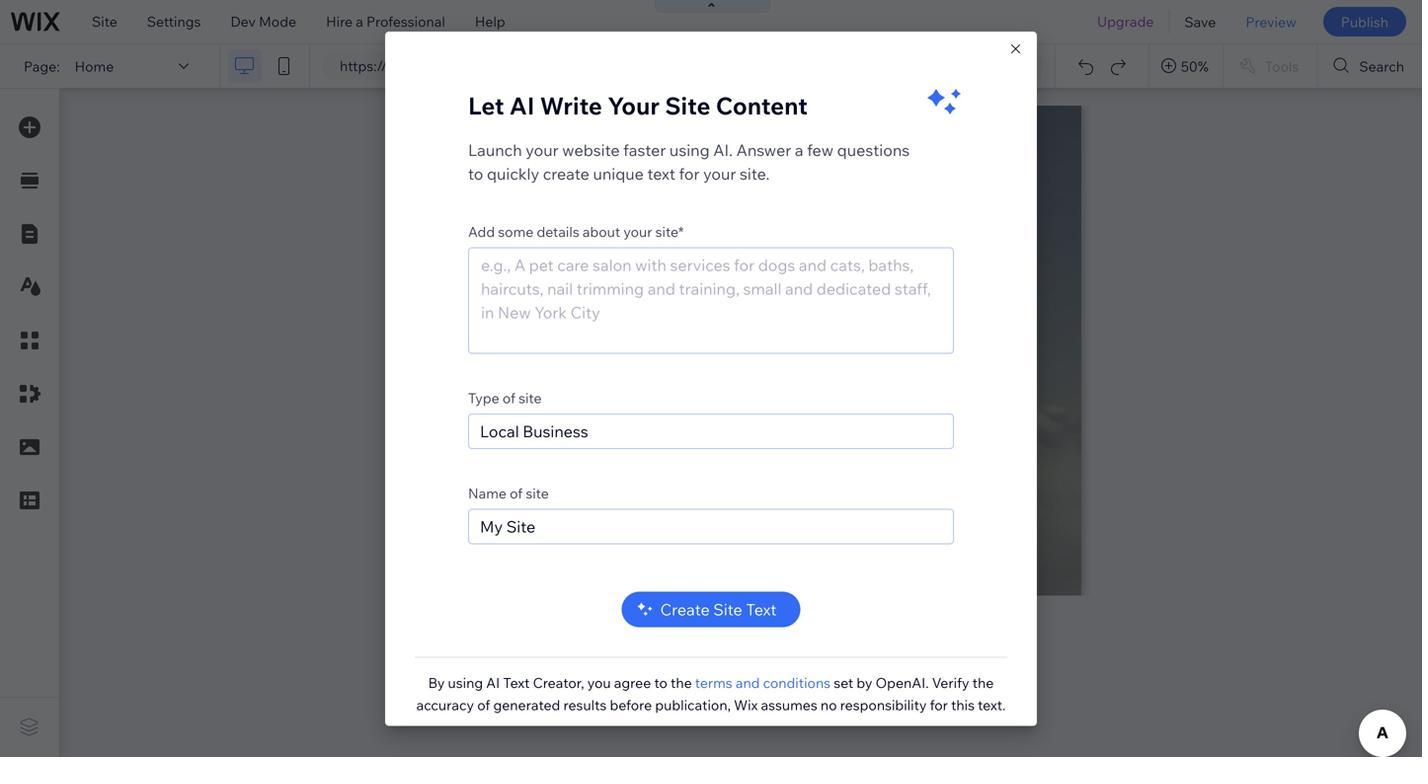 Task type: describe. For each thing, give the bounding box(es) containing it.
text inside button
[[746, 600, 777, 620]]

Fluffy Tails text field
[[468, 509, 954, 545]]

settings
[[147, 13, 201, 30]]

terms
[[695, 675, 733, 692]]

content
[[716, 91, 808, 120]]

2 horizontal spatial your
[[704, 164, 737, 184]]

generated
[[493, 697, 561, 714]]

1 horizontal spatial ai
[[510, 91, 535, 120]]

hire
[[326, 13, 353, 30]]

before
[[610, 697, 652, 714]]

dev
[[231, 13, 256, 30]]

professional
[[367, 13, 445, 30]]

dev mode
[[231, 13, 296, 30]]

publish button
[[1324, 7, 1407, 37]]

create site text
[[661, 600, 777, 620]]

for for this
[[930, 697, 948, 714]]

by using ai text creator, you agree to the terms and conditions
[[428, 675, 831, 692]]

by
[[857, 675, 873, 692]]

0 horizontal spatial a
[[356, 13, 363, 30]]

using inside 'launch your website faster using ai. answer a few questions to quickly create unique text for your site.'
[[670, 140, 710, 160]]

1 vertical spatial ai
[[486, 675, 500, 692]]

hire a professional
[[326, 13, 445, 30]]

site*
[[656, 223, 684, 240]]

1 vertical spatial site
[[665, 91, 711, 120]]

by
[[428, 675, 445, 692]]

set by openai. verify the accuracy of generated results before publication, wix assumes no responsibility for this text.
[[417, 675, 1006, 714]]

conditions
[[763, 675, 831, 692]]

save
[[1185, 13, 1217, 30]]

50% button
[[1150, 44, 1223, 88]]

search
[[1360, 58, 1405, 75]]

you
[[588, 675, 611, 692]]

mode
[[259, 13, 296, 30]]

answer
[[737, 140, 792, 160]]

verify
[[932, 675, 970, 692]]

quickly
[[487, 164, 540, 184]]

openai.
[[876, 675, 929, 692]]

for for your
[[679, 164, 700, 184]]

creator,
[[533, 675, 585, 692]]

your
[[608, 91, 660, 120]]

1 horizontal spatial to
[[655, 675, 668, 692]]

search button
[[1318, 44, 1423, 88]]

save button
[[1170, 0, 1231, 43]]

2 vertical spatial your
[[624, 223, 653, 240]]

set
[[834, 675, 854, 692]]

text.
[[978, 697, 1006, 714]]

few
[[807, 140, 834, 160]]

agree
[[614, 675, 651, 692]]

write
[[540, 91, 603, 120]]

type of site
[[468, 390, 542, 407]]

upgrade
[[1098, 13, 1154, 30]]

website
[[562, 140, 620, 160]]

of for name
[[510, 485, 523, 502]]

0 horizontal spatial using
[[448, 675, 483, 692]]

of inside 'set by openai. verify the accuracy of generated results before publication, wix assumes no responsibility for this text.'
[[477, 697, 490, 714]]

the inside 'set by openai. verify the accuracy of generated results before publication, wix assumes no responsibility for this text.'
[[973, 675, 994, 692]]

help
[[475, 13, 506, 30]]

questions
[[838, 140, 910, 160]]

accuracy
[[417, 697, 474, 714]]

assumes
[[761, 697, 818, 714]]



Task type: locate. For each thing, give the bounding box(es) containing it.
site right your
[[665, 91, 711, 120]]

the up text. at the bottom of page
[[973, 675, 994, 692]]

0 vertical spatial to
[[468, 164, 484, 184]]

preview
[[1246, 13, 1297, 30]]

site right name
[[526, 485, 549, 502]]

to inside 'launch your website faster using ai. answer a few questions to quickly create unique text for your site.'
[[468, 164, 484, 184]]

site.
[[740, 164, 770, 184]]

text
[[648, 164, 676, 184]]

create
[[543, 164, 590, 184]]

site inside button
[[714, 600, 743, 620]]

for right text
[[679, 164, 700, 184]]

Pet Care Provider text field
[[468, 414, 954, 449]]

0 vertical spatial a
[[356, 13, 363, 30]]

2 the from the left
[[973, 675, 994, 692]]

50%
[[1182, 58, 1209, 75]]

1 horizontal spatial your
[[624, 223, 653, 240]]

1 vertical spatial a
[[795, 140, 804, 160]]

0 vertical spatial site
[[92, 13, 117, 30]]

0 horizontal spatial the
[[671, 675, 692, 692]]

1 horizontal spatial site
[[665, 91, 711, 120]]

0 horizontal spatial text
[[503, 675, 530, 692]]

0 vertical spatial of
[[503, 390, 516, 407]]

unique
[[593, 164, 644, 184]]

using
[[670, 140, 710, 160], [448, 675, 483, 692]]

let
[[468, 91, 504, 120]]

results
[[564, 697, 607, 714]]

of for type
[[503, 390, 516, 407]]

no
[[821, 697, 837, 714]]

0 horizontal spatial ai
[[486, 675, 500, 692]]

about
[[583, 223, 621, 240]]

0 vertical spatial for
[[679, 164, 700, 184]]

terms and conditions button
[[695, 675, 831, 692]]

1 vertical spatial using
[[448, 675, 483, 692]]

1 horizontal spatial for
[[930, 697, 948, 714]]

of right type
[[503, 390, 516, 407]]

to down launch
[[468, 164, 484, 184]]

to
[[468, 164, 484, 184], [655, 675, 668, 692]]

a
[[356, 13, 363, 30], [795, 140, 804, 160]]

and
[[736, 675, 760, 692]]

tools
[[1266, 58, 1300, 75]]

ai right let
[[510, 91, 535, 120]]

your up create
[[526, 140, 559, 160]]

preview button
[[1231, 0, 1312, 43]]

launch
[[468, 140, 522, 160]]

ai.
[[714, 140, 733, 160]]

your down "ai."
[[704, 164, 737, 184]]

a right hire
[[356, 13, 363, 30]]

create
[[661, 600, 710, 620]]

1 horizontal spatial using
[[670, 140, 710, 160]]

0 horizontal spatial your
[[526, 140, 559, 160]]

of right accuracy
[[477, 697, 490, 714]]

a left 'few'
[[795, 140, 804, 160]]

name
[[468, 485, 507, 502]]

let ai write your site content
[[468, 91, 808, 120]]

add
[[468, 223, 495, 240]]

this
[[952, 697, 975, 714]]

the up publication,
[[671, 675, 692, 692]]

0 vertical spatial your
[[526, 140, 559, 160]]

site up home at the top of page
[[92, 13, 117, 30]]

for inside 'set by openai. verify the accuracy of generated results before publication, wix assumes no responsibility for this text.'
[[930, 697, 948, 714]]

to right agree
[[655, 675, 668, 692]]

create site text button
[[622, 592, 801, 628]]

0 vertical spatial text
[[746, 600, 777, 620]]

0 horizontal spatial site
[[92, 13, 117, 30]]

1 horizontal spatial text
[[746, 600, 777, 620]]

name of site
[[468, 485, 549, 502]]

0 vertical spatial site
[[519, 390, 542, 407]]

the
[[671, 675, 692, 692], [973, 675, 994, 692]]

1 vertical spatial for
[[930, 697, 948, 714]]

responsibility
[[841, 697, 927, 714]]

some
[[498, 223, 534, 240]]

launch your website faster using ai. answer a few questions to quickly create unique text for your site.
[[468, 140, 910, 184]]

site
[[92, 13, 117, 30], [665, 91, 711, 120], [714, 600, 743, 620]]

0 horizontal spatial for
[[679, 164, 700, 184]]

site for name of site
[[526, 485, 549, 502]]

2 vertical spatial site
[[714, 600, 743, 620]]

using left "ai."
[[670, 140, 710, 160]]

of
[[503, 390, 516, 407], [510, 485, 523, 502], [477, 697, 490, 714]]

1 vertical spatial text
[[503, 675, 530, 692]]

1 vertical spatial site
[[526, 485, 549, 502]]

text up generated
[[503, 675, 530, 692]]

publication,
[[655, 697, 731, 714]]

ai
[[510, 91, 535, 120], [486, 675, 500, 692]]

for
[[679, 164, 700, 184], [930, 697, 948, 714]]

text up terms and conditions button
[[746, 600, 777, 620]]

0 vertical spatial using
[[670, 140, 710, 160]]

site right create
[[714, 600, 743, 620]]

home
[[75, 58, 114, 75]]

https://www.wix.com/mysite
[[340, 57, 520, 75]]

2 horizontal spatial site
[[714, 600, 743, 620]]

of right name
[[510, 485, 523, 502]]

1 horizontal spatial the
[[973, 675, 994, 692]]

ai up generated
[[486, 675, 500, 692]]

a inside 'launch your website faster using ai. answer a few questions to quickly create unique text for your site.'
[[795, 140, 804, 160]]

for inside 'launch your website faster using ai. answer a few questions to quickly create unique text for your site.'
[[679, 164, 700, 184]]

2 vertical spatial of
[[477, 697, 490, 714]]

tools button
[[1224, 44, 1317, 88]]

1 vertical spatial your
[[704, 164, 737, 184]]

1 vertical spatial of
[[510, 485, 523, 502]]

text
[[746, 600, 777, 620], [503, 675, 530, 692]]

e.g., A pet care salon with services for dogs and cats, baths, haircuts, nail trimming and training, small and dedicated staff, in New York City text field
[[468, 247, 954, 354]]

1 the from the left
[[671, 675, 692, 692]]

1 vertical spatial to
[[655, 675, 668, 692]]

type
[[468, 390, 500, 407]]

faster
[[624, 140, 666, 160]]

0 horizontal spatial to
[[468, 164, 484, 184]]

using right "by"
[[448, 675, 483, 692]]

site right type
[[519, 390, 542, 407]]

publish
[[1342, 13, 1389, 30]]

site
[[519, 390, 542, 407], [526, 485, 549, 502]]

your
[[526, 140, 559, 160], [704, 164, 737, 184], [624, 223, 653, 240]]

1 horizontal spatial a
[[795, 140, 804, 160]]

wix
[[734, 697, 758, 714]]

your left 'site*'
[[624, 223, 653, 240]]

details
[[537, 223, 580, 240]]

0 vertical spatial ai
[[510, 91, 535, 120]]

for left this
[[930, 697, 948, 714]]

add some details about your site*
[[468, 223, 684, 240]]

site for type of site
[[519, 390, 542, 407]]



Task type: vqa. For each thing, say whether or not it's contained in the screenshot.
the of within the Set By Openai. Verify The Accuracy Of Generated Results Before Publication, Wix Assumes No Responsibility For This Text.
yes



